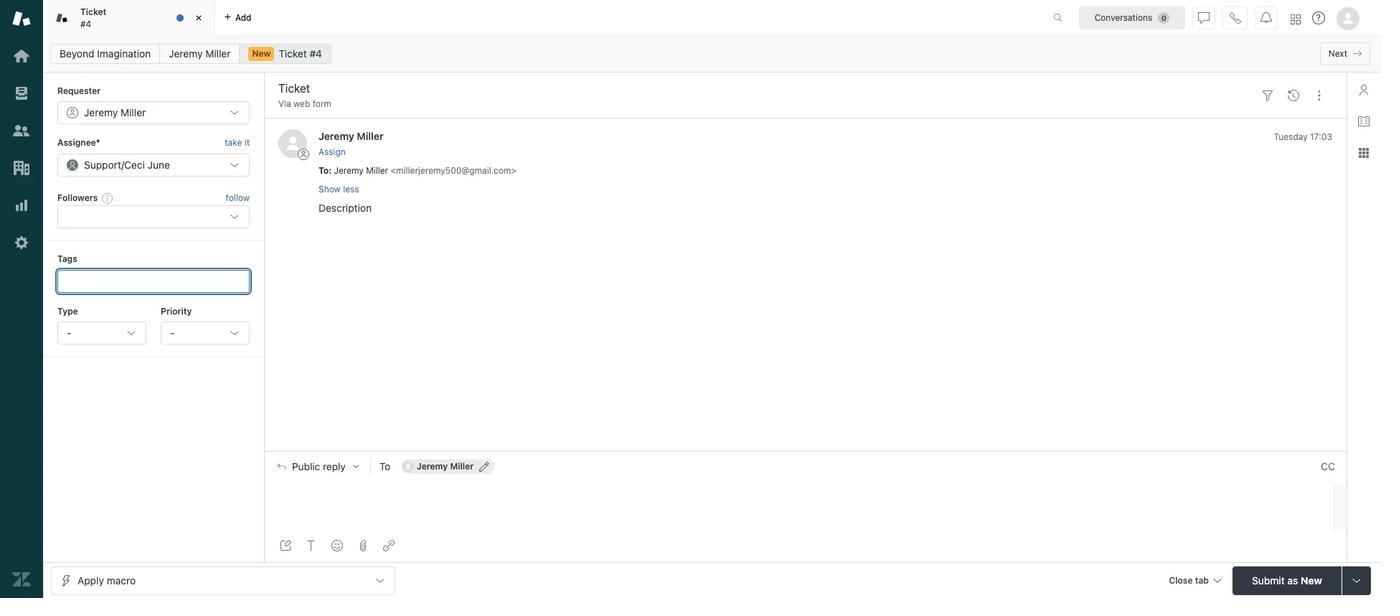 Task type: describe. For each thing, give the bounding box(es) containing it.
assign
[[319, 146, 346, 157]]

new inside the secondary element
[[252, 48, 271, 59]]

type
[[57, 306, 78, 316]]

customers image
[[12, 121, 31, 140]]

macro
[[107, 574, 136, 586]]

apps image
[[1359, 147, 1370, 159]]

tuesday
[[1275, 132, 1308, 142]]

cc
[[1322, 460, 1336, 473]]

jeremy miller for to
[[417, 461, 474, 472]]

submit as new
[[1253, 574, 1323, 586]]

miller left the edit user image
[[450, 461, 474, 472]]

show less
[[319, 184, 359, 195]]

secondary element
[[43, 39, 1382, 68]]

jeremy miller for requester
[[84, 107, 146, 119]]

followers
[[57, 192, 98, 203]]

insert emojis image
[[332, 540, 343, 551]]

main element
[[0, 0, 43, 598]]

reporting image
[[12, 196, 31, 215]]

add attachment image
[[358, 540, 369, 551]]

hide composer image
[[800, 445, 812, 457]]

public reply
[[292, 461, 346, 473]]

show less button
[[319, 183, 359, 196]]

to : jeremy miller <millerjeremy500@gmail.com>
[[319, 165, 517, 176]]

organizations image
[[12, 159, 31, 177]]

#4 inside ticket #4
[[80, 18, 91, 29]]

jeremy miller assign
[[319, 130, 384, 157]]

Subject field
[[276, 80, 1253, 97]]

take it button
[[225, 136, 250, 151]]

add link (cmd k) image
[[383, 540, 395, 551]]

via web form
[[279, 98, 332, 109]]

to for to : jeremy miller <millerjeremy500@gmail.com>
[[319, 165, 329, 176]]

tags
[[57, 254, 77, 264]]

ticket #4 inside the secondary element
[[279, 47, 322, 60]]

cc button
[[1322, 460, 1336, 473]]

requester element
[[57, 102, 250, 124]]

filter image
[[1263, 90, 1274, 101]]

form
[[313, 98, 332, 109]]

jeremy miller link inside the secondary element
[[160, 44, 240, 64]]

reply
[[323, 461, 346, 473]]

follow button
[[226, 192, 250, 205]]

customer context image
[[1359, 84, 1370, 95]]

conversations
[[1095, 12, 1153, 23]]

Tuesday 17:03 text field
[[1275, 132, 1333, 142]]

close tab
[[1170, 575, 1210, 585]]

jeremy right millerjeremy500@gmail.com icon
[[417, 461, 448, 472]]

take
[[225, 137, 242, 148]]

priority
[[161, 306, 192, 316]]

zendesk products image
[[1291, 14, 1302, 24]]

close
[[1170, 575, 1194, 585]]

avatar image
[[279, 130, 307, 158]]

beyond
[[60, 47, 94, 60]]

show
[[319, 184, 341, 195]]

millerjeremy500@gmail.com image
[[403, 461, 414, 473]]

support
[[84, 158, 121, 171]]

apply macro
[[78, 574, 136, 586]]

ticket actions image
[[1314, 90, 1326, 101]]

admin image
[[12, 233, 31, 252]]

public
[[292, 461, 320, 473]]

ticket #4 inside tab
[[80, 7, 106, 29]]

beyond imagination link
[[50, 44, 160, 64]]

jeremy inside jeremy miller assign
[[319, 130, 355, 142]]

17:03
[[1311, 132, 1333, 142]]

- button for priority
[[161, 322, 250, 345]]

notifications image
[[1261, 12, 1273, 23]]

follow
[[226, 192, 250, 203]]

get help image
[[1313, 11, 1326, 24]]

submit
[[1253, 574, 1286, 586]]



Task type: vqa. For each thing, say whether or not it's contained in the screenshot.
used today for 2
no



Task type: locate. For each thing, give the bounding box(es) containing it.
conversations button
[[1080, 6, 1186, 29]]

miller inside the secondary element
[[205, 47, 231, 60]]

- down type
[[67, 327, 71, 339]]

zendesk image
[[12, 570, 31, 589]]

#4
[[80, 18, 91, 29], [310, 47, 322, 60]]

1 vertical spatial #4
[[310, 47, 322, 60]]

- button down type
[[57, 322, 146, 345]]

<millerjeremy500@gmail.com>
[[391, 165, 517, 176]]

add button
[[215, 0, 260, 35]]

jeremy down requester
[[84, 107, 118, 119]]

tuesday 17:03
[[1275, 132, 1333, 142]]

followers element
[[57, 205, 250, 228]]

jeremy inside the secondary element
[[169, 47, 203, 60]]

1 horizontal spatial ticket #4
[[279, 47, 322, 60]]

edit user image
[[480, 462, 490, 472]]

jeremy miller inside requester element
[[84, 107, 146, 119]]

beyond imagination
[[60, 47, 151, 60]]

1 vertical spatial jeremy miller
[[84, 107, 146, 119]]

it
[[245, 137, 250, 148]]

jeremy down close icon at the top left of page
[[169, 47, 203, 60]]

web
[[294, 98, 310, 109]]

jeremy miller
[[169, 47, 231, 60], [84, 107, 146, 119], [417, 461, 474, 472]]

- for type
[[67, 327, 71, 339]]

- button
[[57, 322, 146, 345], [161, 322, 250, 345]]

close tab button
[[1163, 566, 1228, 597]]

less
[[343, 184, 359, 195]]

views image
[[12, 84, 31, 103]]

miller up ceci
[[121, 107, 146, 119]]

0 horizontal spatial jeremy miller link
[[160, 44, 240, 64]]

0 vertical spatial new
[[252, 48, 271, 59]]

2 - from the left
[[170, 327, 175, 339]]

new right as
[[1302, 574, 1323, 586]]

requester
[[57, 85, 101, 96]]

info on adding followers image
[[102, 192, 114, 204]]

to
[[319, 165, 329, 176], [380, 460, 391, 473]]

jeremy miller inside the secondary element
[[169, 47, 231, 60]]

tab
[[43, 0, 215, 36]]

description
[[319, 202, 372, 214]]

to for to
[[380, 460, 391, 473]]

assignee* element
[[57, 153, 250, 176]]

next
[[1329, 48, 1348, 59]]

jeremy inside requester element
[[84, 107, 118, 119]]

0 horizontal spatial jeremy miller
[[84, 107, 146, 119]]

events image
[[1289, 90, 1300, 101]]

via
[[279, 98, 291, 109]]

ticket
[[80, 7, 106, 17], [279, 47, 307, 60]]

ticket inside tabs tab list
[[80, 7, 106, 17]]

#4 inside the secondary element
[[310, 47, 322, 60]]

button displays agent's chat status as invisible. image
[[1199, 12, 1210, 23]]

1 horizontal spatial -
[[170, 327, 175, 339]]

1 - from the left
[[67, 327, 71, 339]]

miller down close icon at the top left of page
[[205, 47, 231, 60]]

miller
[[205, 47, 231, 60], [121, 107, 146, 119], [357, 130, 384, 142], [366, 165, 388, 176], [450, 461, 474, 472]]

get started image
[[12, 47, 31, 65]]

miller up less
[[357, 130, 384, 142]]

displays possible ticket submission types image
[[1352, 575, 1363, 586]]

0 horizontal spatial ticket #4
[[80, 7, 106, 29]]

apply
[[78, 574, 104, 586]]

ceci
[[124, 158, 145, 171]]

jeremy miller down close icon at the top left of page
[[169, 47, 231, 60]]

june
[[148, 158, 170, 171]]

- button down priority
[[161, 322, 250, 345]]

ticket up beyond imagination
[[80, 7, 106, 17]]

jeremy miller down requester
[[84, 107, 146, 119]]

assign button
[[319, 146, 346, 158]]

1 vertical spatial ticket
[[279, 47, 307, 60]]

1 horizontal spatial ticket
[[279, 47, 307, 60]]

format text image
[[306, 540, 317, 551]]

#4 up form in the left of the page
[[310, 47, 322, 60]]

knowledge image
[[1359, 116, 1370, 127]]

next button
[[1321, 42, 1371, 65]]

2 vertical spatial jeremy miller
[[417, 461, 474, 472]]

miller inside jeremy miller assign
[[357, 130, 384, 142]]

as
[[1288, 574, 1299, 586]]

support / ceci june
[[84, 158, 170, 171]]

Tags field
[[68, 274, 236, 288]]

0 vertical spatial to
[[319, 165, 329, 176]]

to left millerjeremy500@gmail.com icon
[[380, 460, 391, 473]]

imagination
[[97, 47, 151, 60]]

ticket inside the secondary element
[[279, 47, 307, 60]]

- button for type
[[57, 322, 146, 345]]

jeremy up 'assign'
[[319, 130, 355, 142]]

jeremy
[[169, 47, 203, 60], [84, 107, 118, 119], [319, 130, 355, 142], [334, 165, 364, 176], [417, 461, 448, 472]]

#4 up beyond
[[80, 18, 91, 29]]

jeremy miller right millerjeremy500@gmail.com icon
[[417, 461, 474, 472]]

1 horizontal spatial jeremy miller link
[[319, 130, 384, 142]]

1 - button from the left
[[57, 322, 146, 345]]

zendesk support image
[[12, 9, 31, 28]]

public reply button
[[265, 452, 370, 482]]

ticket #4
[[80, 7, 106, 29], [279, 47, 322, 60]]

ticket up via
[[279, 47, 307, 60]]

0 horizontal spatial ticket
[[80, 7, 106, 17]]

/
[[121, 158, 124, 171]]

0 horizontal spatial #4
[[80, 18, 91, 29]]

close image
[[192, 11, 206, 25]]

take it
[[225, 137, 250, 148]]

0 vertical spatial ticket
[[80, 7, 106, 17]]

1 vertical spatial ticket #4
[[279, 47, 322, 60]]

to up the show on the left top of page
[[319, 165, 329, 176]]

jeremy right ":"
[[334, 165, 364, 176]]

miller down jeremy miller assign
[[366, 165, 388, 176]]

1 vertical spatial to
[[380, 460, 391, 473]]

new down add dropdown button
[[252, 48, 271, 59]]

tabs tab list
[[43, 0, 1039, 36]]

0 vertical spatial jeremy miller link
[[160, 44, 240, 64]]

jeremy miller link up 'assign'
[[319, 130, 384, 142]]

:
[[329, 165, 332, 176]]

2 - button from the left
[[161, 322, 250, 345]]

tab containing ticket
[[43, 0, 215, 36]]

- for priority
[[170, 327, 175, 339]]

0 vertical spatial #4
[[80, 18, 91, 29]]

1 horizontal spatial new
[[1302, 574, 1323, 586]]

0 horizontal spatial -
[[67, 327, 71, 339]]

2 horizontal spatial jeremy miller
[[417, 461, 474, 472]]

assignee*
[[57, 137, 100, 148]]

1 vertical spatial new
[[1302, 574, 1323, 586]]

ticket #4 up beyond imagination
[[80, 7, 106, 29]]

tab
[[1196, 575, 1210, 585]]

1 vertical spatial jeremy miller link
[[319, 130, 384, 142]]

new
[[252, 48, 271, 59], [1302, 574, 1323, 586]]

0 vertical spatial ticket #4
[[80, 7, 106, 29]]

jeremy miller link
[[160, 44, 240, 64], [319, 130, 384, 142]]

-
[[67, 327, 71, 339], [170, 327, 175, 339]]

0 horizontal spatial - button
[[57, 322, 146, 345]]

1 horizontal spatial jeremy miller
[[169, 47, 231, 60]]

0 horizontal spatial new
[[252, 48, 271, 59]]

jeremy miller link down close icon at the top left of page
[[160, 44, 240, 64]]

1 horizontal spatial #4
[[310, 47, 322, 60]]

draft mode image
[[280, 540, 291, 551]]

1 horizontal spatial to
[[380, 460, 391, 473]]

0 vertical spatial jeremy miller
[[169, 47, 231, 60]]

0 horizontal spatial to
[[319, 165, 329, 176]]

ticket #4 up the web
[[279, 47, 322, 60]]

add
[[235, 12, 252, 23]]

- down priority
[[170, 327, 175, 339]]

miller inside requester element
[[121, 107, 146, 119]]

1 horizontal spatial - button
[[161, 322, 250, 345]]



